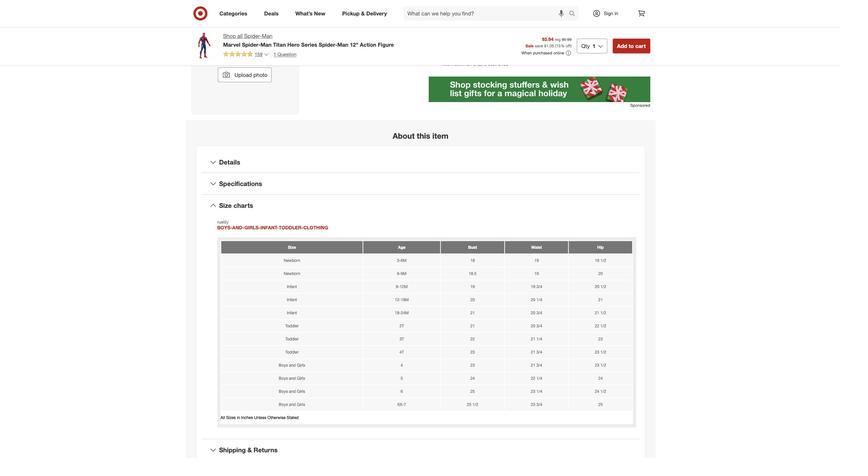 Task type: describe. For each thing, give the bounding box(es) containing it.
in-
[[442, 17, 448, 23]]

deals link
[[259, 6, 287, 21]]

1 question
[[274, 51, 297, 57]]

with
[[442, 61, 452, 67]]

qty 1
[[582, 43, 596, 49]]

already have this product? snap a pic for all to see!
[[205, 39, 285, 58]]

man up 159
[[261, 41, 272, 48]]

12"
[[350, 41, 359, 48]]

159 link
[[223, 51, 269, 59]]

$5.94
[[542, 36, 554, 42]]

$100 for over
[[498, 61, 509, 67]]

already
[[205, 39, 227, 47]]

search button
[[566, 6, 582, 22]]

$50
[[460, 10, 469, 17]]

(
[[555, 43, 556, 48]]

spider- up for on the left
[[242, 41, 261, 48]]

size charts button
[[202, 195, 640, 216]]

sign in link
[[587, 6, 629, 21]]

add
[[617, 43, 627, 49]]

have
[[229, 39, 244, 47]]

$25
[[539, 10, 548, 17]]

spider- up already have this product? snap a pic for all to see!
[[244, 33, 262, 39]]

categories link
[[214, 6, 256, 21]]

∙
[[480, 17, 481, 23]]

& for pickup
[[361, 10, 365, 17]]

specifications button
[[202, 173, 640, 195]]

what's
[[295, 10, 313, 17]]

photo
[[254, 71, 268, 78]]

item
[[433, 131, 449, 140]]

size
[[219, 202, 232, 209]]

toys
[[574, 10, 585, 17]]

man left 12"
[[337, 41, 349, 48]]

15
[[556, 43, 561, 48]]

1 horizontal spatial this
[[417, 131, 430, 140]]

sponsored
[[631, 103, 650, 108]]

$100 for spend
[[513, 10, 525, 17]]

$6.99
[[562, 37, 572, 42]]

what's new
[[295, 10, 326, 17]]

1 question link
[[271, 51, 297, 58]]

1 inside the 1 question link
[[274, 51, 276, 57]]

pickup
[[342, 10, 360, 17]]

marvel
[[223, 41, 240, 48]]

to inside already have this product? snap a pic for all to see!
[[261, 50, 267, 58]]

select
[[557, 10, 573, 17]]

pickup & delivery
[[342, 10, 387, 17]]

shop
[[223, 33, 236, 39]]

1 horizontal spatial 1
[[593, 43, 596, 49]]

deals
[[264, 10, 279, 17]]

action
[[360, 41, 376, 48]]

titan
[[273, 41, 286, 48]]

reg
[[555, 37, 561, 42]]

figure
[[378, 41, 394, 48]]

)
[[571, 43, 572, 48]]

all inside already have this product? snap a pic for all to see!
[[252, 50, 259, 58]]

when
[[522, 51, 532, 56]]

in
[[615, 10, 618, 16]]

orders
[[473, 61, 487, 67]]

add to cart
[[617, 43, 646, 49]]

over
[[488, 61, 497, 67]]

charts
[[234, 202, 253, 209]]

pic
[[231, 50, 240, 58]]

about this item
[[393, 131, 449, 140]]

upload photo
[[235, 71, 268, 78]]

specifications
[[219, 180, 262, 188]]

pickup & delivery link
[[337, 6, 396, 21]]

%
[[561, 43, 565, 48]]

question
[[278, 51, 297, 57]]

advertisement region
[[429, 77, 650, 102]]

spend $50 save $10, spend $100 save $25 on select toys link
[[442, 10, 585, 17]]

off
[[566, 43, 571, 48]]

product?
[[258, 39, 285, 47]]

2 spend from the left
[[495, 10, 511, 17]]

add to cart button
[[613, 39, 650, 53]]

with affirm on orders over $100
[[442, 61, 509, 67]]

size charts
[[219, 202, 253, 209]]

shop all spider-man marvel spider-man titan hero series spider-man 12" action figure
[[223, 33, 394, 48]]

cart
[[636, 43, 646, 49]]

sale
[[526, 43, 534, 48]]

new
[[314, 10, 326, 17]]

for
[[242, 50, 251, 58]]

purchased
[[533, 51, 552, 56]]



Task type: vqa. For each thing, say whether or not it's contained in the screenshot.
1 Question
yes



Task type: locate. For each thing, give the bounding box(es) containing it.
0 horizontal spatial 1
[[274, 51, 276, 57]]

categories
[[219, 10, 247, 17]]

& right pickup
[[361, 10, 365, 17]]

0 horizontal spatial to
[[261, 50, 267, 58]]

when purchased online
[[522, 51, 564, 56]]

about
[[393, 131, 415, 140]]

1 vertical spatial &
[[248, 446, 252, 454]]

this left item
[[417, 131, 430, 140]]

1 vertical spatial details
[[219, 158, 240, 166]]

upload
[[235, 71, 252, 78]]

1 vertical spatial on
[[467, 61, 472, 67]]

to left see!
[[261, 50, 267, 58]]

details inside dropdown button
[[219, 158, 240, 166]]

$
[[544, 43, 546, 48]]

1 horizontal spatial $100
[[513, 10, 525, 17]]

details button
[[483, 17, 498, 24]]

spider- right series
[[319, 41, 337, 48]]

shipping & returns button
[[202, 439, 640, 458]]

$10,
[[483, 10, 494, 17]]

$5.94 reg $6.99 sale save $ 1.05 ( 15 % off )
[[526, 36, 572, 48]]

store
[[448, 17, 458, 23]]

1 horizontal spatial on
[[549, 10, 556, 17]]

spend $50 save $10, spend $100 save $25 on select toys in-store or online ∙ details
[[442, 10, 585, 23]]

details inside spend $50 save $10, spend $100 save $25 on select toys in-store or online ∙ details
[[483, 17, 497, 23]]

upload photo button
[[218, 67, 272, 82]]

1 vertical spatial 1
[[274, 51, 276, 57]]

1.05
[[546, 43, 554, 48]]

sign
[[604, 10, 613, 16]]

1 horizontal spatial all
[[252, 50, 259, 58]]

0 vertical spatial 1
[[593, 43, 596, 49]]

snap
[[209, 50, 224, 58]]

0 vertical spatial all
[[237, 33, 243, 39]]

to
[[629, 43, 634, 49], [261, 50, 267, 58]]

&
[[361, 10, 365, 17], [248, 446, 252, 454]]

series
[[301, 41, 317, 48]]

1 horizontal spatial details
[[483, 17, 497, 23]]

all
[[237, 33, 243, 39], [252, 50, 259, 58]]

0 vertical spatial details
[[483, 17, 497, 23]]

qty
[[582, 43, 590, 49]]

1
[[593, 43, 596, 49], [274, 51, 276, 57]]

man
[[262, 33, 273, 39], [261, 41, 272, 48], [337, 41, 349, 48]]

all up have
[[237, 33, 243, 39]]

$100
[[513, 10, 525, 17], [498, 61, 509, 67]]

details
[[483, 17, 497, 23], [219, 158, 240, 166]]

1 spend from the left
[[442, 10, 459, 17]]

0 vertical spatial to
[[629, 43, 634, 49]]

& for shipping
[[248, 446, 252, 454]]

1 right qty
[[593, 43, 596, 49]]

What can we help you find? suggestions appear below search field
[[404, 6, 571, 21]]

on right $25
[[549, 10, 556, 17]]

save left $ at the right of page
[[535, 43, 543, 48]]

what's new link
[[290, 6, 334, 21]]

1 vertical spatial all
[[252, 50, 259, 58]]

details up specifications
[[219, 158, 240, 166]]

1 vertical spatial this
[[417, 131, 430, 140]]

this up for on the left
[[245, 39, 256, 47]]

or
[[460, 17, 464, 23]]

0 horizontal spatial spend
[[442, 10, 459, 17]]

save
[[470, 10, 482, 17], [526, 10, 538, 17], [535, 43, 543, 48]]

0 vertical spatial this
[[245, 39, 256, 47]]

spend up store
[[442, 10, 459, 17]]

this inside already have this product? snap a pic for all to see!
[[245, 39, 256, 47]]

all inside shop all spider-man marvel spider-man titan hero series spider-man 12" action figure
[[237, 33, 243, 39]]

& left returns
[[248, 446, 252, 454]]

online
[[554, 51, 564, 56]]

details button
[[202, 151, 640, 173]]

affirm
[[453, 61, 465, 67]]

0 horizontal spatial on
[[467, 61, 472, 67]]

1 vertical spatial $100
[[498, 61, 509, 67]]

on inside spend $50 save $10, spend $100 save $25 on select toys in-store or online ∙ details
[[549, 10, 556, 17]]

& inside dropdown button
[[248, 446, 252, 454]]

save left $25
[[526, 10, 538, 17]]

returns
[[254, 446, 278, 454]]

spend right $10,
[[495, 10, 511, 17]]

all right for on the left
[[252, 50, 259, 58]]

image of marvel spider-man titan hero series spider-man 12" action figure image
[[191, 32, 218, 59]]

$100 right the over
[[498, 61, 509, 67]]

save inside $5.94 reg $6.99 sale save $ 1.05 ( 15 % off )
[[535, 43, 543, 48]]

1 vertical spatial to
[[261, 50, 267, 58]]

1 horizontal spatial to
[[629, 43, 634, 49]]

sign in
[[604, 10, 618, 16]]

online
[[465, 17, 479, 23]]

1 horizontal spatial spend
[[495, 10, 511, 17]]

0 vertical spatial on
[[549, 10, 556, 17]]

to right the add
[[629, 43, 634, 49]]

0 horizontal spatial &
[[248, 446, 252, 454]]

see!
[[269, 50, 282, 58]]

spend
[[442, 10, 459, 17], [495, 10, 511, 17]]

save up online
[[470, 10, 482, 17]]

1 down titan
[[274, 51, 276, 57]]

a
[[226, 50, 229, 58]]

man up product?
[[262, 33, 273, 39]]

hero
[[287, 41, 300, 48]]

1 horizontal spatial &
[[361, 10, 365, 17]]

$100 left $25
[[513, 10, 525, 17]]

0 vertical spatial &
[[361, 10, 365, 17]]

0 horizontal spatial all
[[237, 33, 243, 39]]

details down $10,
[[483, 17, 497, 23]]

0 horizontal spatial details
[[219, 158, 240, 166]]

to inside button
[[629, 43, 634, 49]]

159
[[255, 51, 263, 57]]

search
[[566, 11, 582, 17]]

0 horizontal spatial this
[[245, 39, 256, 47]]

shipping & returns
[[219, 446, 278, 454]]

0 vertical spatial $100
[[513, 10, 525, 17]]

delivery
[[366, 10, 387, 17]]

0 horizontal spatial $100
[[498, 61, 509, 67]]

$100 inside spend $50 save $10, spend $100 save $25 on select toys in-store or online ∙ details
[[513, 10, 525, 17]]

on
[[549, 10, 556, 17], [467, 61, 472, 67]]

shipping
[[219, 446, 246, 454]]

on right affirm
[[467, 61, 472, 67]]

spider-
[[244, 33, 262, 39], [242, 41, 261, 48], [319, 41, 337, 48]]



